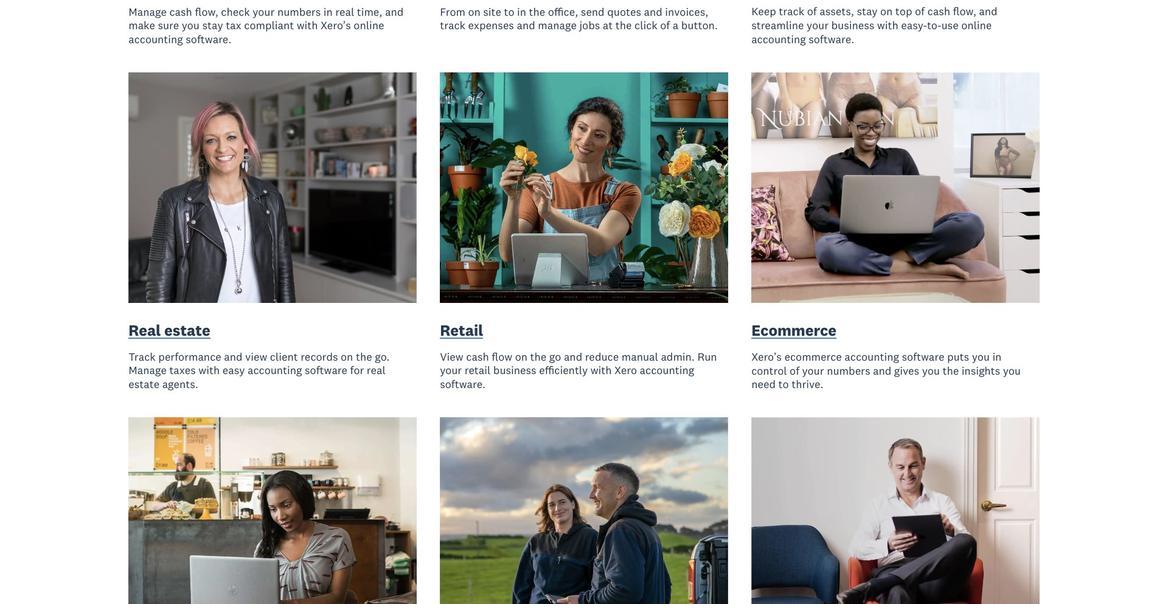 Task type: vqa. For each thing, say whether or not it's contained in the screenshot.
"records"
yes



Task type: describe. For each thing, give the bounding box(es) containing it.
quotes
[[608, 5, 642, 19]]

stay inside manage cash flow, check your numbers in real time, and make sure you stay tax compliant with xero's online accounting software.
[[202, 18, 223, 32]]

you right insights
[[1004, 364, 1021, 378]]

on inside track performance and view client records on the go. manage taxes with easy accounting software for real estate agents.
[[341, 350, 353, 364]]

real estate link
[[129, 320, 210, 343]]

real estate
[[129, 321, 210, 340]]

ecommerce link
[[752, 320, 837, 343]]

xero
[[615, 364, 637, 378]]

the left the office,
[[529, 5, 546, 19]]

and inside view cash flow on the go and reduce manual admin. run your retail business efficiently with xero accounting software.
[[564, 350, 583, 364]]

real inside manage cash flow, check your numbers in real time, and make sure you stay tax compliant with xero's online accounting software.
[[336, 5, 354, 19]]

in for xero's ecommerce accounting software puts you in control of your numbers and gives you the insights you need to thrive.
[[993, 350, 1002, 364]]

tax
[[226, 18, 241, 32]]

manage inside track performance and view client records on the go. manage taxes with easy accounting software for real estate agents.
[[129, 364, 167, 378]]

streamline
[[752, 18, 804, 32]]

numbers inside xero's ecommerce accounting software puts you in control of your numbers and gives you the insights you need to thrive.
[[827, 364, 871, 378]]

retail
[[465, 364, 491, 378]]

estate inside track performance and view client records on the go. manage taxes with easy accounting software for real estate agents.
[[129, 377, 160, 391]]

site
[[483, 5, 502, 19]]

jobs
[[580, 18, 600, 32]]

time,
[[357, 5, 383, 19]]

view cash flow on the go and reduce manual admin. run your retail business efficiently with xero accounting software.
[[440, 350, 717, 392]]

with inside view cash flow on the go and reduce manual admin. run your retail business efficiently with xero accounting software.
[[591, 364, 612, 378]]

make
[[129, 18, 155, 32]]

online for and
[[354, 18, 384, 32]]

the inside xero's ecommerce accounting software puts you in control of your numbers and gives you the insights you need to thrive.
[[943, 364, 959, 378]]

expenses
[[468, 18, 514, 32]]

insights
[[962, 364, 1001, 378]]

run
[[698, 350, 717, 364]]

accounting inside keep track of assets, stay on top of cash flow, and streamline your business with easy-to-use online accounting software.
[[752, 32, 806, 46]]

admin.
[[661, 350, 695, 364]]

software. inside view cash flow on the go and reduce manual admin. run your retail business efficiently with xero accounting software.
[[440, 378, 486, 392]]

and left a
[[644, 5, 663, 19]]

track inside keep track of assets, stay on top of cash flow, and streamline your business with easy-to-use online accounting software.
[[779, 4, 805, 18]]

for
[[350, 364, 364, 378]]

software. for stay
[[186, 32, 232, 46]]

you right gives
[[923, 364, 940, 378]]

track performance and view client records on the go. manage taxes with easy accounting software for real estate agents.
[[129, 350, 390, 391]]

online for flow,
[[962, 18, 992, 32]]

your inside manage cash flow, check your numbers in real time, and make sure you stay tax compliant with xero's online accounting software.
[[253, 5, 275, 19]]

send
[[581, 5, 605, 19]]

ecommerce
[[752, 321, 837, 340]]

to inside xero's ecommerce accounting software puts you in control of your numbers and gives you the insights you need to thrive.
[[779, 378, 789, 392]]

and inside keep track of assets, stay on top of cash flow, and streamline your business with easy-to-use online accounting software.
[[980, 4, 998, 18]]

on inside keep track of assets, stay on top of cash flow, and streamline your business with easy-to-use online accounting software.
[[881, 4, 893, 18]]

need
[[752, 378, 776, 392]]

cash for view cash flow on the go and reduce manual admin. run your retail business efficiently with xero accounting software.
[[466, 350, 489, 364]]

go.
[[375, 350, 390, 364]]

of inside from on site to in the office, send quotes and invoices, track expenses and manage jobs at the click of a button.
[[661, 18, 670, 32]]

and inside xero's ecommerce accounting software puts you in control of your numbers and gives you the insights you need to thrive.
[[873, 364, 892, 378]]

accounting inside xero's ecommerce accounting software puts you in control of your numbers and gives you the insights you need to thrive.
[[845, 350, 900, 364]]

from on site to in the office, send quotes and invoices, track expenses and manage jobs at the click of a button.
[[440, 5, 718, 32]]

software. for business
[[809, 32, 855, 46]]

manage cash flow, check your numbers in real time, and make sure you stay tax compliant with xero's online accounting software.
[[129, 5, 404, 46]]

puts
[[948, 350, 970, 364]]

flow, inside keep track of assets, stay on top of cash flow, and streamline your business with easy-to-use online accounting software.
[[954, 4, 977, 18]]

your inside xero's ecommerce accounting software puts you in control of your numbers and gives you the insights you need to thrive.
[[803, 364, 825, 378]]

on inside from on site to in the office, send quotes and invoices, track expenses and manage jobs at the click of a button.
[[468, 5, 481, 19]]

the right at
[[616, 18, 632, 32]]

performance
[[158, 350, 221, 364]]

of left assets,
[[808, 4, 817, 18]]

with inside keep track of assets, stay on top of cash flow, and streamline your business with easy-to-use online accounting software.
[[878, 18, 899, 32]]

records
[[301, 350, 338, 364]]

numbers inside manage cash flow, check your numbers in real time, and make sure you stay tax compliant with xero's online accounting software.
[[277, 5, 321, 19]]

with inside track performance and view client records on the go. manage taxes with easy accounting software for real estate agents.
[[199, 364, 220, 378]]

and inside manage cash flow, check your numbers in real time, and make sure you stay tax compliant with xero's online accounting software.
[[385, 5, 404, 19]]

on inside view cash flow on the go and reduce manual admin. run your retail business efficiently with xero accounting software.
[[515, 350, 528, 364]]



Task type: locate. For each thing, give the bounding box(es) containing it.
software
[[902, 350, 945, 364], [305, 364, 348, 378]]

0 horizontal spatial real
[[336, 5, 354, 19]]

accounting inside track performance and view client records on the go. manage taxes with easy accounting software for real estate agents.
[[248, 364, 302, 378]]

cash inside view cash flow on the go and reduce manual admin. run your retail business efficiently with xero accounting software.
[[466, 350, 489, 364]]

accounting inside manage cash flow, check your numbers in real time, and make sure you stay tax compliant with xero's online accounting software.
[[129, 32, 183, 46]]

1 horizontal spatial software
[[902, 350, 945, 364]]

xero's
[[321, 18, 351, 32], [752, 350, 782, 364]]

the left insights
[[943, 364, 959, 378]]

your right streamline
[[807, 18, 829, 32]]

1 horizontal spatial in
[[517, 5, 527, 19]]

easy
[[223, 364, 245, 378]]

1 vertical spatial numbers
[[827, 364, 871, 378]]

2 horizontal spatial software.
[[809, 32, 855, 46]]

thrive.
[[792, 378, 824, 392]]

0 vertical spatial manage
[[129, 5, 167, 19]]

click
[[635, 18, 658, 32]]

view
[[245, 350, 267, 364]]

flow, inside manage cash flow, check your numbers in real time, and make sure you stay tax compliant with xero's online accounting software.
[[195, 5, 218, 19]]

flow, left check
[[195, 5, 218, 19]]

stay
[[857, 4, 878, 18], [202, 18, 223, 32]]

business for assets,
[[832, 18, 875, 32]]

flow, right to-
[[954, 4, 977, 18]]

cash inside keep track of assets, stay on top of cash flow, and streamline your business with easy-to-use online accounting software.
[[928, 4, 951, 18]]

2 manage from the top
[[129, 364, 167, 378]]

invoices,
[[665, 5, 709, 19]]

reduce
[[585, 350, 619, 364]]

with inside manage cash flow, check your numbers in real time, and make sure you stay tax compliant with xero's online accounting software.
[[297, 18, 318, 32]]

business inside keep track of assets, stay on top of cash flow, and streamline your business with easy-to-use online accounting software.
[[832, 18, 875, 32]]

0 horizontal spatial online
[[354, 18, 384, 32]]

office,
[[548, 5, 578, 19]]

assets,
[[820, 4, 855, 18]]

with left easy
[[199, 364, 220, 378]]

accounting inside view cash flow on the go and reduce manual admin. run your retail business efficiently with xero accounting software.
[[640, 364, 695, 378]]

0 vertical spatial to
[[504, 5, 515, 19]]

0 vertical spatial numbers
[[277, 5, 321, 19]]

software. inside keep track of assets, stay on top of cash flow, and streamline your business with easy-to-use online accounting software.
[[809, 32, 855, 46]]

manage
[[538, 18, 577, 32]]

software. inside manage cash flow, check your numbers in real time, and make sure you stay tax compliant with xero's online accounting software.
[[186, 32, 232, 46]]

track
[[779, 4, 805, 18], [440, 18, 466, 32]]

cash left flow
[[466, 350, 489, 364]]

in inside manage cash flow, check your numbers in real time, and make sure you stay tax compliant with xero's online accounting software.
[[324, 5, 333, 19]]

with left easy-
[[878, 18, 899, 32]]

accounting
[[752, 32, 806, 46], [129, 32, 183, 46], [845, 350, 900, 364], [248, 364, 302, 378], [640, 364, 695, 378]]

0 horizontal spatial xero's
[[321, 18, 351, 32]]

the inside track performance and view client records on the go. manage taxes with easy accounting software for real estate agents.
[[356, 350, 372, 364]]

business inside view cash flow on the go and reduce manual admin. run your retail business efficiently with xero accounting software.
[[494, 364, 537, 378]]

check
[[221, 5, 250, 19]]

your down "ecommerce" link
[[803, 364, 825, 378]]

0 horizontal spatial cash
[[169, 5, 192, 19]]

and inside track performance and view client records on the go. manage taxes with easy accounting software for real estate agents.
[[224, 350, 243, 364]]

you inside manage cash flow, check your numbers in real time, and make sure you stay tax compliant with xero's online accounting software.
[[182, 18, 200, 32]]

of right control
[[790, 364, 800, 378]]

1 flow, from the left
[[954, 4, 977, 18]]

1 vertical spatial xero's
[[752, 350, 782, 364]]

the
[[529, 5, 546, 19], [616, 18, 632, 32], [356, 350, 372, 364], [531, 350, 547, 364], [943, 364, 959, 378]]

2 horizontal spatial cash
[[928, 4, 951, 18]]

0 vertical spatial estate
[[164, 321, 210, 340]]

0 horizontal spatial software.
[[186, 32, 232, 46]]

0 vertical spatial xero's
[[321, 18, 351, 32]]

button.
[[682, 18, 718, 32]]

gives
[[895, 364, 920, 378]]

to right need
[[779, 378, 789, 392]]

online inside manage cash flow, check your numbers in real time, and make sure you stay tax compliant with xero's online accounting software.
[[354, 18, 384, 32]]

on right records
[[341, 350, 353, 364]]

online
[[962, 18, 992, 32], [354, 18, 384, 32]]

of inside xero's ecommerce accounting software puts you in control of your numbers and gives you the insights you need to thrive.
[[790, 364, 800, 378]]

1 manage from the top
[[129, 5, 167, 19]]

1 horizontal spatial business
[[832, 18, 875, 32]]

sure
[[158, 18, 179, 32]]

1 horizontal spatial numbers
[[827, 364, 871, 378]]

you
[[182, 18, 200, 32], [972, 350, 990, 364], [923, 364, 940, 378], [1004, 364, 1021, 378]]

and
[[980, 4, 998, 18], [385, 5, 404, 19], [644, 5, 663, 19], [517, 18, 535, 32], [224, 350, 243, 364], [564, 350, 583, 364], [873, 364, 892, 378]]

xero's ecommerce accounting software puts you in control of your numbers and gives you the insights you need to thrive.
[[752, 350, 1021, 392]]

on left the top
[[881, 4, 893, 18]]

cash right easy-
[[928, 4, 951, 18]]

1 horizontal spatial flow,
[[954, 4, 977, 18]]

with right compliant
[[297, 18, 318, 32]]

track inside from on site to in the office, send quotes and invoices, track expenses and manage jobs at the click of a button.
[[440, 18, 466, 32]]

the inside view cash flow on the go and reduce manual admin. run your retail business efficiently with xero accounting software.
[[531, 350, 547, 364]]

on right flow
[[515, 350, 528, 364]]

cash inside manage cash flow, check your numbers in real time, and make sure you stay tax compliant with xero's online accounting software.
[[169, 5, 192, 19]]

client
[[270, 350, 298, 364]]

from
[[440, 5, 466, 19]]

easy-
[[902, 18, 928, 32]]

manage inside manage cash flow, check your numbers in real time, and make sure you stay tax compliant with xero's online accounting software.
[[129, 5, 167, 19]]

0 horizontal spatial numbers
[[277, 5, 321, 19]]

in inside xero's ecommerce accounting software puts you in control of your numbers and gives you the insights you need to thrive.
[[993, 350, 1002, 364]]

0 horizontal spatial to
[[504, 5, 515, 19]]

manual
[[622, 350, 659, 364]]

compliant
[[244, 18, 294, 32]]

xero's left time,
[[321, 18, 351, 32]]

1 vertical spatial business
[[494, 364, 537, 378]]

and right time,
[[385, 5, 404, 19]]

track
[[129, 350, 156, 364]]

1 vertical spatial real
[[367, 364, 386, 378]]

1 horizontal spatial xero's
[[752, 350, 782, 364]]

in right site
[[517, 5, 527, 19]]

software inside track performance and view client records on the go. manage taxes with easy accounting software for real estate agents.
[[305, 364, 348, 378]]

your inside keep track of assets, stay on top of cash flow, and streamline your business with easy-to-use online accounting software.
[[807, 18, 829, 32]]

go
[[550, 350, 561, 364]]

in
[[324, 5, 333, 19], [517, 5, 527, 19], [993, 350, 1002, 364]]

retail
[[440, 321, 483, 340]]

software. down view
[[440, 378, 486, 392]]

keep track of assets, stay on top of cash flow, and streamline your business with easy-to-use online accounting software.
[[752, 4, 998, 46]]

1 horizontal spatial software.
[[440, 378, 486, 392]]

online inside keep track of assets, stay on top of cash flow, and streamline your business with easy-to-use online accounting software.
[[962, 18, 992, 32]]

agents.
[[162, 377, 198, 391]]

1 horizontal spatial stay
[[857, 4, 878, 18]]

the left the go. on the bottom left
[[356, 350, 372, 364]]

and left the "manage"
[[517, 18, 535, 32]]

2 horizontal spatial in
[[993, 350, 1002, 364]]

software. down check
[[186, 32, 232, 46]]

stay right assets,
[[857, 4, 878, 18]]

real right 'for'
[[367, 364, 386, 378]]

stay inside keep track of assets, stay on top of cash flow, and streamline your business with easy-to-use online accounting software.
[[857, 4, 878, 18]]

taxes
[[169, 364, 196, 378]]

your left retail
[[440, 364, 462, 378]]

and right go
[[564, 350, 583, 364]]

and left gives
[[873, 364, 892, 378]]

real
[[129, 321, 161, 340]]

flow,
[[954, 4, 977, 18], [195, 5, 218, 19]]

xero's up need
[[752, 350, 782, 364]]

ecommerce
[[785, 350, 842, 364]]

1 horizontal spatial track
[[779, 4, 805, 18]]

with left xero
[[591, 364, 612, 378]]

you right puts
[[972, 350, 990, 364]]

1 vertical spatial to
[[779, 378, 789, 392]]

business
[[832, 18, 875, 32], [494, 364, 537, 378]]

to-
[[928, 18, 942, 32]]

0 horizontal spatial flow,
[[195, 5, 218, 19]]

0 vertical spatial real
[[336, 5, 354, 19]]

estate down track
[[129, 377, 160, 391]]

of
[[808, 4, 817, 18], [915, 4, 925, 18], [661, 18, 670, 32], [790, 364, 800, 378]]

business for on
[[494, 364, 537, 378]]

view
[[440, 350, 464, 364]]

real inside track performance and view client records on the go. manage taxes with easy accounting software for real estate agents.
[[367, 364, 386, 378]]

on left site
[[468, 5, 481, 19]]

0 horizontal spatial in
[[324, 5, 333, 19]]

of right the top
[[915, 4, 925, 18]]

2 flow, from the left
[[195, 5, 218, 19]]

on
[[881, 4, 893, 18], [468, 5, 481, 19], [341, 350, 353, 364], [515, 350, 528, 364]]

1 vertical spatial manage
[[129, 364, 167, 378]]

a
[[673, 18, 679, 32]]

with
[[878, 18, 899, 32], [297, 18, 318, 32], [199, 364, 220, 378], [591, 364, 612, 378]]

and left view
[[224, 350, 243, 364]]

estate up performance
[[164, 321, 210, 340]]

to inside from on site to in the office, send quotes and invoices, track expenses and manage jobs at the click of a button.
[[504, 5, 515, 19]]

software. down assets,
[[809, 32, 855, 46]]

0 horizontal spatial business
[[494, 364, 537, 378]]

control
[[752, 364, 787, 378]]

manage
[[129, 5, 167, 19], [129, 364, 167, 378]]

numbers
[[277, 5, 321, 19], [827, 364, 871, 378]]

track left expenses on the left top of the page
[[440, 18, 466, 32]]

software left 'for'
[[305, 364, 348, 378]]

1 horizontal spatial cash
[[466, 350, 489, 364]]

business right retail
[[494, 364, 537, 378]]

cash for manage cash flow, check your numbers in real time, and make sure you stay tax compliant with xero's online accounting software.
[[169, 5, 192, 19]]

xero's inside xero's ecommerce accounting software puts you in control of your numbers and gives you the insights you need to thrive.
[[752, 350, 782, 364]]

your inside view cash flow on the go and reduce manual admin. run your retail business efficiently with xero accounting software.
[[440, 364, 462, 378]]

flow
[[492, 350, 513, 364]]

0 vertical spatial business
[[832, 18, 875, 32]]

1 horizontal spatial real
[[367, 364, 386, 378]]

at
[[603, 18, 613, 32]]

in for manage cash flow, check your numbers in real time, and make sure you stay tax compliant with xero's online accounting software.
[[324, 5, 333, 19]]

1 horizontal spatial online
[[962, 18, 992, 32]]

and right use
[[980, 4, 998, 18]]

retail link
[[440, 320, 483, 343]]

0 horizontal spatial estate
[[129, 377, 160, 391]]

xero's inside manage cash flow, check your numbers in real time, and make sure you stay tax compliant with xero's online accounting software.
[[321, 18, 351, 32]]

efficiently
[[539, 364, 588, 378]]

to right site
[[504, 5, 515, 19]]

track right keep
[[779, 4, 805, 18]]

top
[[896, 4, 913, 18]]

0 horizontal spatial software
[[305, 364, 348, 378]]

cash right make
[[169, 5, 192, 19]]

in inside from on site to in the office, send quotes and invoices, track expenses and manage jobs at the click of a button.
[[517, 5, 527, 19]]

software inside xero's ecommerce accounting software puts you in control of your numbers and gives you the insights you need to thrive.
[[902, 350, 945, 364]]

2 online from the left
[[354, 18, 384, 32]]

in right puts
[[993, 350, 1002, 364]]

of left a
[[661, 18, 670, 32]]

real
[[336, 5, 354, 19], [367, 364, 386, 378]]

stay left 'tax'
[[202, 18, 223, 32]]

0 horizontal spatial stay
[[202, 18, 223, 32]]

your
[[253, 5, 275, 19], [807, 18, 829, 32], [440, 364, 462, 378], [803, 364, 825, 378]]

you right sure
[[182, 18, 200, 32]]

1 online from the left
[[962, 18, 992, 32]]

1 vertical spatial estate
[[129, 377, 160, 391]]

real left time,
[[336, 5, 354, 19]]

business left the top
[[832, 18, 875, 32]]

estate
[[164, 321, 210, 340], [129, 377, 160, 391]]

0 horizontal spatial track
[[440, 18, 466, 32]]

1 horizontal spatial to
[[779, 378, 789, 392]]

to
[[504, 5, 515, 19], [779, 378, 789, 392]]

in left time,
[[324, 5, 333, 19]]

1 horizontal spatial estate
[[164, 321, 210, 340]]

cash
[[928, 4, 951, 18], [169, 5, 192, 19], [466, 350, 489, 364]]

use
[[942, 18, 959, 32]]

keep
[[752, 4, 777, 18]]

software.
[[809, 32, 855, 46], [186, 32, 232, 46], [440, 378, 486, 392]]

your right check
[[253, 5, 275, 19]]

the left go
[[531, 350, 547, 364]]

software left puts
[[902, 350, 945, 364]]



